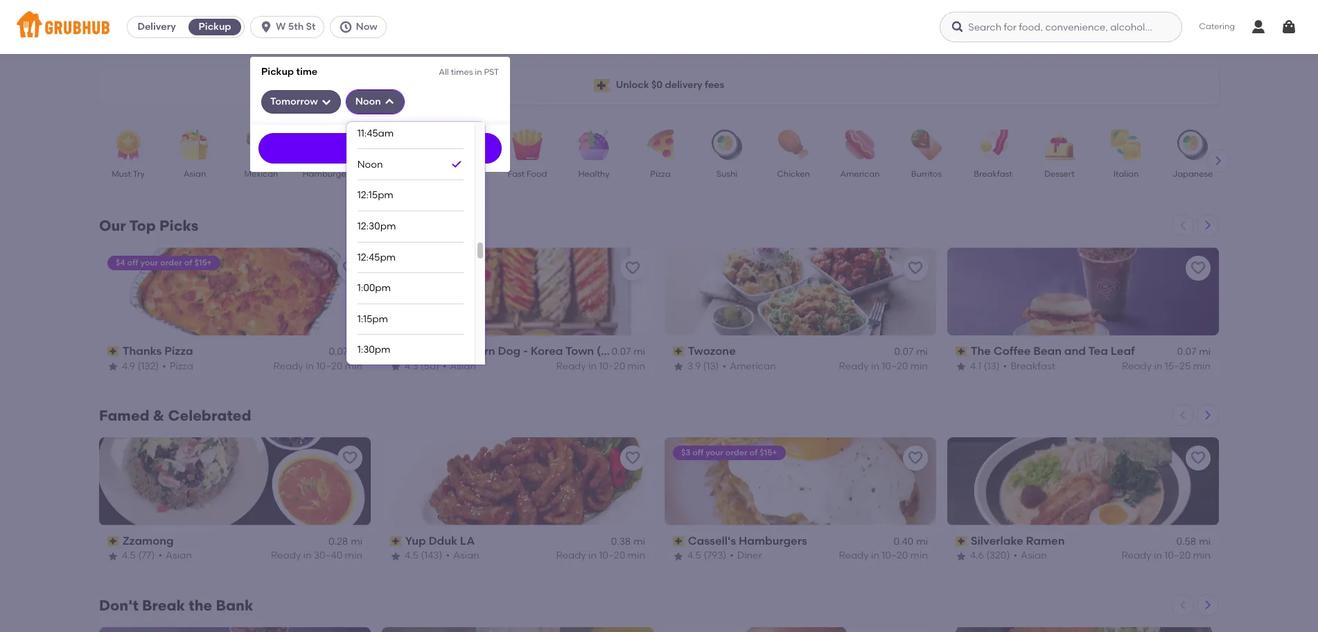 Task type: locate. For each thing, give the bounding box(es) containing it.
the coffee bean and tea leaf
[[971, 344, 1135, 358]]

min down 1:30pm
[[345, 360, 362, 372]]

caret right icon image down 0.58 mi
[[1202, 599, 1213, 610]]

min down western
[[628, 360, 645, 372]]

star icon image for two hands corn dog - korea town (s western ave)
[[390, 361, 401, 372]]

coffee
[[994, 344, 1031, 358]]

american down twozone
[[730, 360, 776, 372]]

caret right icon image down ready in 15–25 min
[[1202, 409, 1213, 421]]

pickup left time at the top left of the page
[[261, 66, 294, 78]]

pizza down pizza image
[[650, 169, 671, 179]]

order right $3
[[725, 448, 748, 457]]

mi for cassell's hamburgers
[[916, 536, 928, 548]]

w 5th st button
[[250, 16, 330, 38]]

4 0.07 from the left
[[1177, 346, 1196, 358]]

0.40
[[894, 536, 913, 548]]

(320)
[[986, 550, 1010, 562]]

(13) right 4.1
[[984, 360, 1000, 372]]

1 horizontal spatial 4.5
[[405, 550, 419, 562]]

fees
[[705, 79, 724, 91]]

• right (132)
[[162, 360, 166, 372]]

(793)
[[704, 550, 726, 562]]

subscription pass image for twozone
[[673, 347, 685, 356]]

ready in 10–20 min for two hands corn dog - korea town (s western ave)
[[556, 360, 645, 372]]

$15+
[[194, 258, 212, 267], [760, 448, 777, 457]]

subscription pass image left two
[[390, 347, 402, 356]]

must try image
[[104, 130, 152, 160]]

1 vertical spatial $15+
[[760, 448, 777, 457]]

2 vertical spatial pizza
[[170, 360, 193, 372]]

0 horizontal spatial 4.5
[[122, 550, 136, 562]]

picks
[[159, 217, 199, 234]]

• right (77) at the bottom left of page
[[158, 550, 162, 562]]

subscription pass image for silverlake ramen
[[956, 537, 968, 546]]

star icon image left '4.6'
[[956, 551, 967, 562]]

2 svg image from the left
[[384, 96, 395, 107]]

1 vertical spatial caret left icon image
[[1177, 409, 1189, 421]]

$3 off your order of $15+
[[681, 448, 777, 457]]

noon up 11:45am
[[355, 95, 381, 107]]

star icon image left 4.1
[[956, 361, 967, 372]]

• breakfast
[[1003, 360, 1055, 372]]

0 horizontal spatial svg image
[[321, 96, 332, 107]]

pizza down thanks pizza
[[170, 360, 193, 372]]

pizza up the • pizza
[[164, 344, 193, 358]]

0.07
[[329, 346, 348, 358], [612, 346, 631, 358], [894, 346, 913, 358], [1177, 346, 1196, 358]]

2 horizontal spatial subscription pass image
[[956, 347, 968, 356]]

in for hamburgers
[[871, 550, 879, 562]]

breakfast
[[974, 169, 1012, 179], [1010, 360, 1055, 372]]

1 vertical spatial noon
[[357, 158, 383, 170]]

svg image right the tomorrow
[[321, 96, 332, 107]]

order for pizza
[[160, 258, 182, 267]]

caret left icon image
[[1177, 220, 1189, 231], [1177, 409, 1189, 421], [1177, 599, 1189, 610]]

0 horizontal spatial your
[[140, 258, 158, 267]]

asian for silverlake ramen
[[1021, 550, 1047, 562]]

1 horizontal spatial hamburgers
[[739, 534, 807, 547]]

ready in 10–20 min for twozone
[[839, 360, 928, 372]]

asian image
[[170, 130, 219, 160]]

silverlake ramen
[[971, 534, 1065, 547]]

• american
[[722, 360, 776, 372]]

• down silverlake ramen
[[1013, 550, 1017, 562]]

your
[[140, 258, 158, 267], [706, 448, 723, 457]]

1 horizontal spatial american
[[840, 169, 880, 179]]

0 horizontal spatial $15+
[[194, 258, 212, 267]]

ready for two hands corn dog - korea town (s western ave)
[[556, 360, 586, 372]]

1 0.07 from the left
[[329, 346, 348, 358]]

caret right icon image
[[1213, 155, 1224, 166], [1202, 220, 1213, 231], [1202, 409, 1213, 421], [1202, 599, 1213, 610]]

1 horizontal spatial (13)
[[984, 360, 1000, 372]]

1 svg image from the left
[[321, 96, 332, 107]]

1 vertical spatial off
[[693, 448, 704, 457]]

of for hamburgers
[[749, 448, 758, 457]]

svg image for noon
[[384, 96, 395, 107]]

1 horizontal spatial your
[[706, 448, 723, 457]]

ready in 10–20 min for silverlake ramen
[[1122, 550, 1211, 562]]

(143)
[[421, 550, 442, 562]]

min for cassell's hamburgers
[[910, 550, 928, 562]]

mi left the the
[[916, 346, 928, 358]]

4.5
[[122, 550, 136, 562], [405, 550, 419, 562], [687, 550, 701, 562]]

2 vertical spatial caret left icon image
[[1177, 599, 1189, 610]]

in for hands
[[588, 360, 597, 372]]

star icon image left 4.9
[[107, 361, 119, 372]]

•
[[162, 360, 166, 372], [443, 360, 446, 372], [722, 360, 726, 372], [1003, 360, 1007, 372], [158, 550, 162, 562], [446, 550, 450, 562], [730, 550, 734, 562], [1013, 550, 1017, 562]]

• for thanks pizza
[[162, 360, 166, 372]]

silverlake
[[971, 534, 1023, 547]]

breakfast down breakfast image
[[974, 169, 1012, 179]]

fast food
[[508, 169, 547, 179]]

$3
[[681, 448, 691, 457]]

star icon image left 4.3
[[390, 361, 401, 372]]

chinese
[[378, 169, 411, 179]]

4.5 left (77) at the bottom left of page
[[122, 550, 136, 562]]

0 horizontal spatial american
[[730, 360, 776, 372]]

caret right icon image down japanese
[[1202, 220, 1213, 231]]

1 vertical spatial pickup
[[261, 66, 294, 78]]

star icon image for twozone
[[673, 361, 684, 372]]

svg image
[[321, 96, 332, 107], [384, 96, 395, 107]]

caret left icon image down japanese
[[1177, 220, 1189, 231]]

st
[[306, 21, 316, 33]]

2 0.07 mi from the left
[[612, 346, 645, 358]]

1 vertical spatial pizza
[[164, 344, 193, 358]]

• for the coffee bean and tea leaf
[[1003, 360, 1007, 372]]

must try
[[112, 169, 145, 179]]

caret left icon image down 15–25
[[1177, 409, 1189, 421]]

tacos
[[449, 169, 473, 179]]

pickup inside button
[[199, 21, 231, 33]]

mi for thanks pizza
[[351, 346, 362, 358]]

2 (13) from the left
[[984, 360, 1000, 372]]

asian for two hands corn dog - korea town (s western ave)
[[450, 360, 476, 372]]

3 caret left icon image from the top
[[1177, 599, 1189, 610]]

chicken
[[777, 169, 810, 179]]

12:45pm
[[357, 251, 396, 263]]

your right $4
[[140, 258, 158, 267]]

mi left ave)
[[634, 346, 645, 358]]

hamburgers image
[[304, 130, 352, 160]]

asian down la
[[453, 550, 479, 562]]

in for coffee
[[1154, 360, 1163, 372]]

0.28
[[328, 536, 348, 548]]

0 horizontal spatial pickup
[[199, 21, 231, 33]]

10–20 for cassell's hamburgers
[[882, 550, 908, 562]]

asian down ramen
[[1021, 550, 1047, 562]]

caret left icon image for our top picks
[[1177, 220, 1189, 231]]

subscription pass image left yup
[[390, 537, 402, 546]]

0 vertical spatial pickup
[[199, 21, 231, 33]]

0 horizontal spatial save this restaurant image
[[624, 450, 641, 466]]

3 4.5 from the left
[[687, 550, 701, 562]]

town
[[565, 344, 594, 358]]

0.07 mi for coffee
[[1177, 346, 1211, 358]]

svg image inside w 5th st button
[[259, 20, 273, 34]]

bean
[[1033, 344, 1062, 358]]

10–20 for yup dduk la
[[599, 550, 625, 562]]

• right (50) on the left of page
[[443, 360, 446, 372]]

min for thanks pizza
[[345, 360, 362, 372]]

1 caret left icon image from the top
[[1177, 220, 1189, 231]]

mi
[[351, 346, 362, 358], [634, 346, 645, 358], [916, 346, 928, 358], [1199, 346, 1211, 358], [351, 536, 362, 548], [634, 536, 645, 548], [916, 536, 928, 548], [1199, 536, 1211, 548]]

star icon image for thanks pizza
[[107, 361, 119, 372]]

ave)
[[658, 344, 683, 358]]

-
[[523, 344, 528, 358]]

delivery
[[138, 21, 176, 33]]

your for thanks
[[140, 258, 158, 267]]

of down 'picks'
[[184, 258, 192, 267]]

save this restaurant image
[[342, 260, 358, 277], [624, 260, 641, 277], [1190, 260, 1207, 277], [342, 450, 358, 466], [907, 450, 924, 466]]

la
[[460, 534, 475, 547]]

0 vertical spatial american
[[840, 169, 880, 179]]

min down 0.38 mi
[[628, 550, 645, 562]]

10–20 for silverlake ramen
[[1164, 550, 1191, 562]]

asian down asian 'image'
[[184, 169, 206, 179]]

• for two hands corn dog - korea town (s western ave)
[[443, 360, 446, 372]]

pizza
[[650, 169, 671, 179], [164, 344, 193, 358], [170, 360, 193, 372]]

2 horizontal spatial 4.5
[[687, 550, 701, 562]]

min down 0.28 mi
[[345, 550, 362, 562]]

ready for yup dduk la
[[556, 550, 586, 562]]

order down 'picks'
[[160, 258, 182, 267]]

min right 15–25
[[1193, 360, 1211, 372]]

min for the coffee bean and tea leaf
[[1193, 360, 1211, 372]]

ready in 10–20 min
[[273, 360, 362, 372], [556, 360, 645, 372], [839, 360, 928, 372], [556, 550, 645, 562], [839, 550, 928, 562], [1122, 550, 1211, 562]]

star icon image left 3.9
[[673, 361, 684, 372]]

3.9 (13)
[[687, 360, 719, 372]]

• down coffee
[[1003, 360, 1007, 372]]

subscription pass image left twozone
[[673, 347, 685, 356]]

delivery button
[[128, 16, 186, 38]]

2 subscription pass image from the left
[[673, 347, 685, 356]]

min
[[345, 360, 362, 372], [628, 360, 645, 372], [910, 360, 928, 372], [1193, 360, 1211, 372], [345, 550, 362, 562], [628, 550, 645, 562], [910, 550, 928, 562], [1193, 550, 1211, 562]]

caret right icon image for don't break the bank
[[1202, 599, 1213, 610]]

ready in 15–25 min
[[1122, 360, 1211, 372]]

american down american "image"
[[840, 169, 880, 179]]

mi right 0.38
[[634, 536, 645, 548]]

caret right icon image for our top picks
[[1202, 220, 1213, 231]]

off for thanks pizza
[[127, 258, 138, 267]]

0.07 for coffee
[[1177, 346, 1196, 358]]

noon option
[[357, 149, 463, 180]]

4.5 left (793)
[[687, 550, 701, 562]]

ready for twozone
[[839, 360, 869, 372]]

subscription pass image left zzamong
[[107, 537, 120, 546]]

1 horizontal spatial svg image
[[384, 96, 395, 107]]

pizza for • pizza
[[170, 360, 193, 372]]

(50)
[[421, 360, 439, 372]]

star icon image left 4.5 (77)
[[107, 551, 119, 562]]

off right $4
[[127, 258, 138, 267]]

2 horizontal spatial save this restaurant image
[[1190, 450, 1207, 466]]

italian image
[[1102, 130, 1150, 160]]

your right $3
[[706, 448, 723, 457]]

hamburgers up diner
[[739, 534, 807, 547]]

4.5 for yup dduk la
[[405, 550, 419, 562]]

mi right 0.40
[[916, 536, 928, 548]]

off right $3
[[693, 448, 704, 457]]

1:15pm
[[357, 313, 388, 325]]

breakfast down bean
[[1010, 360, 1055, 372]]

0 horizontal spatial hamburgers
[[302, 169, 353, 179]]

of
[[184, 258, 192, 267], [749, 448, 758, 457]]

1 horizontal spatial pickup
[[261, 66, 294, 78]]

mexican image
[[237, 130, 286, 160]]

1 horizontal spatial $15+
[[760, 448, 777, 457]]

in for dduk
[[588, 550, 597, 562]]

check icon image
[[450, 158, 463, 171]]

• asian down hands at left
[[443, 360, 476, 372]]

min down 0.40 mi
[[910, 550, 928, 562]]

0 vertical spatial off
[[127, 258, 138, 267]]

subscription pass image left silverlake
[[956, 537, 968, 546]]

1 4.5 from the left
[[122, 550, 136, 562]]

caret left icon image down 0.58
[[1177, 599, 1189, 610]]

caret left icon image for don't break the bank
[[1177, 599, 1189, 610]]

1 subscription pass image from the left
[[107, 347, 120, 356]]

2 4.5 from the left
[[405, 550, 419, 562]]

• asian down la
[[446, 550, 479, 562]]

4.5 (793)
[[687, 550, 726, 562]]

0 vertical spatial $15+
[[194, 258, 212, 267]]

star icon image left 4.5 (143)
[[390, 551, 401, 562]]

• asian for silverlake ramen
[[1013, 550, 1047, 562]]

&
[[153, 407, 164, 424]]

pizza image
[[636, 130, 685, 160]]

1 horizontal spatial save this restaurant image
[[907, 260, 924, 277]]

3 0.07 from the left
[[894, 346, 913, 358]]

• right (793)
[[730, 550, 734, 562]]

1 vertical spatial breakfast
[[1010, 360, 1055, 372]]

1 (13) from the left
[[703, 360, 719, 372]]

svg image inside now button
[[339, 20, 353, 34]]

zzamong
[[122, 534, 174, 547]]

0.07 for hands
[[612, 346, 631, 358]]

mi down 1:15pm on the left of page
[[351, 346, 362, 358]]

order for hamburgers
[[725, 448, 748, 457]]

0 horizontal spatial subscription pass image
[[107, 347, 120, 356]]

ready for the coffee bean and tea leaf
[[1122, 360, 1152, 372]]

american
[[840, 169, 880, 179], [730, 360, 776, 372]]

svg image
[[1281, 19, 1297, 35], [259, 20, 273, 34], [339, 20, 353, 34], [951, 20, 965, 34]]

off for cassell's hamburgers
[[693, 448, 704, 457]]

subscription pass image left the the
[[956, 347, 968, 356]]

subscription pass image
[[107, 347, 120, 356], [673, 347, 685, 356], [956, 347, 968, 356]]

star icon image left 4.5 (793)
[[673, 551, 684, 562]]

4.5 down yup
[[405, 550, 419, 562]]

(13) down twozone
[[703, 360, 719, 372]]

1 vertical spatial your
[[706, 448, 723, 457]]

mi right 0.58
[[1199, 536, 1211, 548]]

1 0.07 mi from the left
[[329, 346, 362, 358]]

4.5 for cassell's hamburgers
[[687, 550, 701, 562]]

0 vertical spatial your
[[140, 258, 158, 267]]

save this restaurant image
[[907, 260, 924, 277], [624, 450, 641, 466], [1190, 450, 1207, 466]]

asian for zzamong
[[166, 550, 192, 562]]

1 horizontal spatial order
[[725, 448, 748, 457]]

noon
[[355, 95, 381, 107], [357, 158, 383, 170]]

• asian down silverlake ramen
[[1013, 550, 1047, 562]]

delivery
[[665, 79, 702, 91]]

hamburgers down hamburgers image
[[302, 169, 353, 179]]

chicken image
[[769, 130, 818, 160]]

0.07 mi for pizza
[[329, 346, 362, 358]]

0.28 mi
[[328, 536, 362, 548]]

mi up ready in 15–25 min
[[1199, 346, 1211, 358]]

0 horizontal spatial order
[[160, 258, 182, 267]]

1 horizontal spatial off
[[693, 448, 704, 457]]

• down dduk
[[446, 550, 450, 562]]

0 horizontal spatial (13)
[[703, 360, 719, 372]]

• down twozone
[[722, 360, 726, 372]]

save this restaurant image for the coffee bean and tea leaf
[[1190, 260, 1207, 277]]

0 horizontal spatial of
[[184, 258, 192, 267]]

subscription pass image for zzamong
[[107, 537, 120, 546]]

of right $3
[[749, 448, 758, 457]]

• for cassell's hamburgers
[[730, 550, 734, 562]]

save this restaurant button for silverlake ramen
[[1186, 446, 1211, 470]]

our top picks
[[99, 217, 199, 234]]

4 0.07 mi from the left
[[1177, 346, 1211, 358]]

caret right icon image up japanese
[[1213, 155, 1224, 166]]

mi for the coffee bean and tea leaf
[[1199, 346, 1211, 358]]

the
[[189, 597, 212, 614]]

star icon image
[[107, 361, 119, 372], [390, 361, 401, 372], [673, 361, 684, 372], [956, 361, 967, 372], [107, 551, 119, 562], [390, 551, 401, 562], [673, 551, 684, 562], [956, 551, 967, 562]]

asian right (77) at the bottom left of page
[[166, 550, 192, 562]]

subscription pass image left cassell's
[[673, 537, 685, 546]]

1 vertical spatial order
[[725, 448, 748, 457]]

noon for svg image related to noon
[[355, 95, 381, 107]]

0 vertical spatial caret left icon image
[[1177, 220, 1189, 231]]

noon inside option
[[357, 158, 383, 170]]

$0
[[651, 79, 663, 91]]

ready in 10–20 min for thanks pizza
[[273, 360, 362, 372]]

0 vertical spatial of
[[184, 258, 192, 267]]

subscription pass image
[[390, 347, 402, 356], [107, 537, 120, 546], [390, 537, 402, 546], [673, 537, 685, 546], [956, 537, 968, 546]]

subscription pass image left thanks
[[107, 347, 120, 356]]

0.40 mi
[[894, 536, 928, 548]]

3 subscription pass image from the left
[[956, 347, 968, 356]]

• diner
[[730, 550, 762, 562]]

celebrated
[[168, 407, 251, 424]]

fast
[[508, 169, 525, 179]]

(s
[[597, 344, 608, 358]]

0.07 mi for hands
[[612, 346, 645, 358]]

svg image up 11:45am
[[384, 96, 395, 107]]

5th
[[288, 21, 304, 33]]

asian down hands at left
[[450, 360, 476, 372]]

0.07 mi
[[329, 346, 362, 358], [612, 346, 645, 358], [894, 346, 928, 358], [1177, 346, 1211, 358]]

healthy
[[578, 169, 610, 179]]

japanese
[[1172, 169, 1213, 179]]

• asian right (77) at the bottom left of page
[[158, 550, 192, 562]]

min left 4.1
[[910, 360, 928, 372]]

0 horizontal spatial off
[[127, 258, 138, 267]]

mi right 0.28
[[351, 536, 362, 548]]

min down 0.58 mi
[[1193, 550, 1211, 562]]

pickup right delivery button
[[199, 21, 231, 33]]

noon down update on the top of page
[[357, 158, 383, 170]]

update button
[[259, 133, 502, 163]]

in for ramen
[[1154, 550, 1162, 562]]

2 caret left icon image from the top
[[1177, 409, 1189, 421]]

0 vertical spatial noon
[[355, 95, 381, 107]]

0 vertical spatial order
[[160, 258, 182, 267]]

2 0.07 from the left
[[612, 346, 631, 358]]

main navigation navigation
[[0, 0, 1318, 632]]

1 horizontal spatial subscription pass image
[[673, 347, 685, 356]]

healthy image
[[570, 130, 618, 160]]

1 horizontal spatial of
[[749, 448, 758, 457]]

0 vertical spatial pizza
[[650, 169, 671, 179]]

1 vertical spatial of
[[749, 448, 758, 457]]



Task type: describe. For each thing, give the bounding box(es) containing it.
0.58 mi
[[1176, 536, 1211, 548]]

sushi
[[716, 169, 737, 179]]

all
[[439, 67, 449, 77]]

save this restaurant button for twozone
[[903, 256, 928, 281]]

(13) for the coffee bean and tea leaf
[[984, 360, 1000, 372]]

pickup for pickup time
[[261, 66, 294, 78]]

$15+ for hamburgers
[[760, 448, 777, 457]]

the
[[971, 344, 991, 358]]

• asian for zzamong
[[158, 550, 192, 562]]

0 vertical spatial breakfast
[[974, 169, 1012, 179]]

times
[[451, 67, 473, 77]]

mi for yup dduk la
[[634, 536, 645, 548]]

ready for thanks pizza
[[273, 360, 303, 372]]

4.1 (13)
[[970, 360, 1000, 372]]

mexican
[[244, 169, 278, 179]]

min for zzamong
[[345, 550, 362, 562]]

$4 off your order of $15+
[[116, 258, 212, 267]]

4.5 for zzamong
[[122, 550, 136, 562]]

try
[[133, 169, 145, 179]]

two hands corn dog - korea town (s western ave)
[[405, 344, 683, 358]]

breakfast image
[[969, 130, 1017, 160]]

american image
[[836, 130, 884, 160]]

star icon image for zzamong
[[107, 551, 119, 562]]

subscription pass image for cassell's hamburgers
[[673, 537, 685, 546]]

10–20 for two hands corn dog - korea town (s western ave)
[[599, 360, 625, 372]]

ready in 30–40 min
[[271, 550, 362, 562]]

mi for silverlake ramen
[[1199, 536, 1211, 548]]

0.38 mi
[[611, 536, 645, 548]]

chinese image
[[370, 130, 419, 160]]

save this restaurant button for two hands corn dog - korea town (s western ave)
[[620, 256, 645, 281]]

4.5 (143)
[[405, 550, 442, 562]]

burritos image
[[902, 130, 951, 160]]

noon for check icon
[[357, 158, 383, 170]]

$4
[[116, 258, 125, 267]]

and
[[1064, 344, 1086, 358]]

1 vertical spatial american
[[730, 360, 776, 372]]

twozone
[[688, 344, 736, 358]]

• pizza
[[162, 360, 193, 372]]

cassell's hamburgers
[[688, 534, 807, 547]]

0.07 for pizza
[[329, 346, 348, 358]]

unlock $0 delivery fees
[[616, 79, 724, 91]]

0.58
[[1176, 536, 1196, 548]]

(13) for twozone
[[703, 360, 719, 372]]

star icon image for silverlake ramen
[[956, 551, 967, 562]]

all times in pst
[[439, 67, 499, 77]]

w
[[276, 21, 286, 33]]

save this restaurant image for yup dduk la
[[624, 450, 641, 466]]

ready for zzamong
[[271, 550, 301, 562]]

save this restaurant image for twozone
[[907, 260, 924, 277]]

thanks pizza
[[122, 344, 193, 358]]

12:30pm
[[357, 220, 396, 232]]

save this restaurant image for two hands corn dog - korea town (s western ave)
[[624, 260, 641, 277]]

don't break the bank
[[99, 597, 253, 614]]

now
[[356, 21, 378, 33]]

our
[[99, 217, 126, 234]]

asian for yup dduk la
[[453, 550, 479, 562]]

ramen
[[1026, 534, 1065, 547]]

thanks
[[122, 344, 162, 358]]

$15+ for pizza
[[194, 258, 212, 267]]

save this restaurant button for yup dduk la
[[620, 446, 645, 470]]

mi for zzamong
[[351, 536, 362, 548]]

min for twozone
[[910, 360, 928, 372]]

burritos
[[911, 169, 942, 179]]

15–25
[[1165, 360, 1191, 372]]

4.1
[[970, 360, 981, 372]]

bank
[[216, 597, 253, 614]]

(77)
[[138, 550, 155, 562]]

star icon image for yup dduk la
[[390, 551, 401, 562]]

dessert image
[[1035, 130, 1084, 160]]

two
[[405, 344, 427, 358]]

dduk
[[429, 534, 457, 547]]

in for pizza
[[306, 360, 314, 372]]

• for yup dduk la
[[446, 550, 450, 562]]

• asian for yup dduk la
[[446, 550, 479, 562]]

• for zzamong
[[158, 550, 162, 562]]

ready in 10–20 min for yup dduk la
[[556, 550, 645, 562]]

3.9
[[687, 360, 701, 372]]

1:30pm
[[357, 344, 391, 356]]

your for cassell's
[[706, 448, 723, 457]]

of for pizza
[[184, 258, 192, 267]]

• asian for two hands corn dog - korea town (s western ave)
[[443, 360, 476, 372]]

korea
[[531, 344, 563, 358]]

4.9
[[122, 360, 135, 372]]

grubhub plus flag logo image
[[594, 79, 610, 92]]

in inside main navigation "navigation"
[[475, 67, 482, 77]]

pickup for pickup
[[199, 21, 231, 33]]

11:45am
[[357, 127, 394, 139]]

min for yup dduk la
[[628, 550, 645, 562]]

4.5 (77)
[[122, 550, 155, 562]]

w 5th st
[[276, 21, 316, 33]]

min for silverlake ramen
[[1193, 550, 1211, 562]]

diner
[[737, 550, 762, 562]]

caret left icon image for famed & celebrated
[[1177, 409, 1189, 421]]

don't
[[99, 597, 138, 614]]

4.6 (320)
[[970, 550, 1010, 562]]

save this restaurant button for the coffee bean and tea leaf
[[1186, 256, 1211, 281]]

1 vertical spatial hamburgers
[[739, 534, 807, 547]]

sushi image
[[703, 130, 751, 160]]

4.3 (50)
[[405, 360, 439, 372]]

fast food image
[[503, 130, 552, 160]]

pst
[[484, 67, 499, 77]]

save this restaurant button for zzamong
[[337, 446, 362, 470]]

ready for cassell's hamburgers
[[839, 550, 869, 562]]

leaf
[[1111, 344, 1135, 358]]

ready in 10–20 min for cassell's hamburgers
[[839, 550, 928, 562]]

10–20 for twozone
[[882, 360, 908, 372]]

30–40
[[314, 550, 343, 562]]

svg image for tomorrow
[[321, 96, 332, 107]]

corn
[[468, 344, 495, 358]]

western
[[610, 344, 655, 358]]

4.9 (132)
[[122, 360, 159, 372]]

1:00pm
[[357, 282, 391, 294]]

famed
[[99, 407, 149, 424]]

food
[[527, 169, 547, 179]]

save this restaurant image for zzamong
[[342, 450, 358, 466]]

0 vertical spatial hamburgers
[[302, 169, 353, 179]]

tacos image
[[437, 130, 485, 160]]

• for twozone
[[722, 360, 726, 372]]

min for two hands corn dog - korea town (s western ave)
[[628, 360, 645, 372]]

cassell's
[[688, 534, 736, 547]]

star icon image for cassell's hamburgers
[[673, 551, 684, 562]]

tea
[[1088, 344, 1108, 358]]

catering button
[[1189, 11, 1245, 43]]

japanese image
[[1168, 130, 1217, 160]]

subscription pass image for yup dduk la
[[390, 537, 402, 546]]

subscription pass image for two hands corn dog - korea town (s western ave)
[[390, 347, 402, 356]]

mi for twozone
[[916, 346, 928, 358]]

(132)
[[138, 360, 159, 372]]

break
[[142, 597, 185, 614]]

• for silverlake ramen
[[1013, 550, 1017, 562]]

hands
[[430, 344, 466, 358]]

tomorrow
[[270, 95, 318, 107]]

now button
[[330, 16, 392, 38]]

italian
[[1113, 169, 1139, 179]]

3 0.07 mi from the left
[[894, 346, 928, 358]]

10–20 for thanks pizza
[[316, 360, 343, 372]]

4.6
[[970, 550, 984, 562]]

dog
[[498, 344, 521, 358]]

time
[[296, 66, 318, 78]]

catering
[[1199, 22, 1235, 31]]

ready for silverlake ramen
[[1122, 550, 1152, 562]]



Task type: vqa. For each thing, say whether or not it's contained in the screenshot.
top ADD
no



